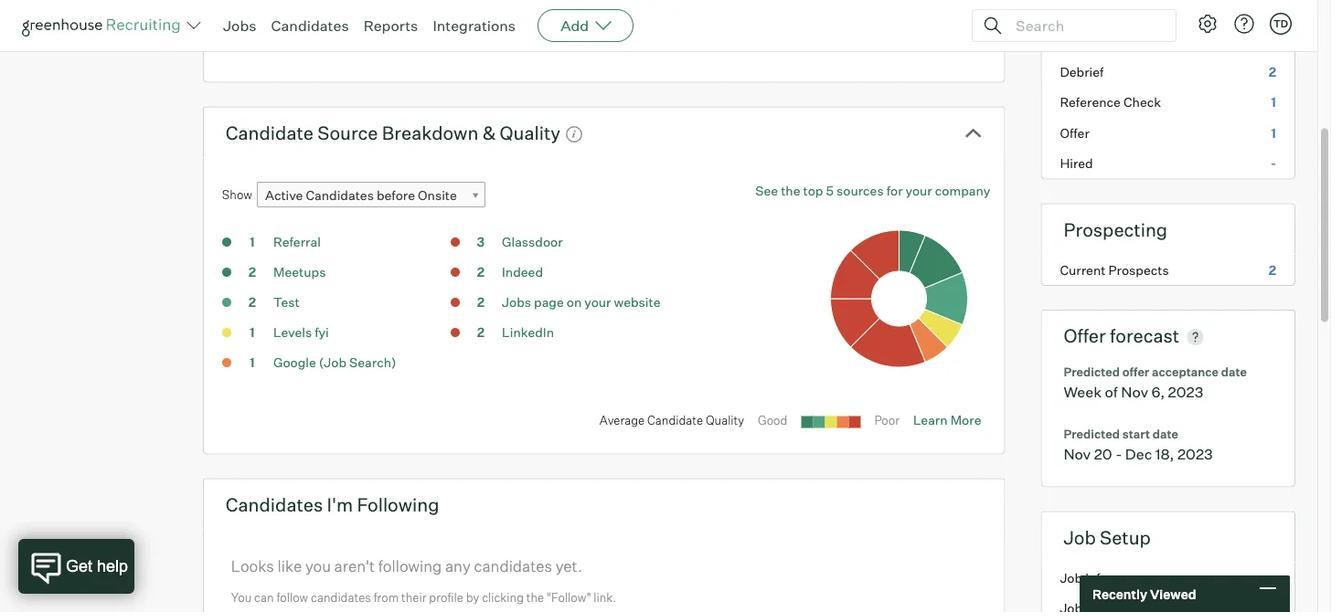 Task type: describe. For each thing, give the bounding box(es) containing it.
3 link
[[463, 234, 499, 255]]

top
[[804, 184, 824, 200]]

test link
[[274, 295, 300, 311]]

1 horizontal spatial 3
[[1269, 3, 1277, 19]]

see the top 5 sources for your company
[[756, 184, 991, 200]]

candidate source breakdown & quality
[[226, 122, 561, 145]]

looks
[[231, 557, 274, 576]]

predicted offer acceptance date week of nov 6, 2023
[[1064, 366, 1248, 402]]

candidates for candidates i'm following
[[226, 494, 323, 517]]

- inside predicted start date nov 20 - dec 18, 2023
[[1116, 446, 1123, 464]]

prospects
[[1109, 263, 1170, 279]]

info
[[1086, 571, 1108, 587]]

viewed
[[1151, 587, 1197, 603]]

of
[[1105, 384, 1119, 402]]

td
[[1274, 17, 1289, 30]]

levels fyi link
[[274, 325, 329, 341]]

2023 for nov 20 - dec 18, 2023
[[1178, 446, 1214, 464]]

1 for referral
[[250, 235, 255, 251]]

(job
[[319, 356, 347, 372]]

technical
[[1061, 3, 1118, 19]]

test
[[274, 295, 300, 311]]

2 link for linkedin
[[463, 324, 499, 345]]

following
[[379, 557, 442, 576]]

"follow"
[[547, 591, 591, 606]]

2 link for test
[[234, 294, 271, 315]]

breakdown
[[382, 122, 479, 145]]

indeed link
[[502, 265, 543, 281]]

reports link
[[364, 16, 418, 35]]

check
[[1124, 95, 1162, 111]]

aren't
[[334, 557, 375, 576]]

1 horizontal spatial -
[[1271, 156, 1277, 172]]

job setup
[[1064, 527, 1151, 550]]

search)
[[350, 356, 397, 372]]

1 horizontal spatial candidates
[[474, 557, 553, 576]]

on
[[567, 295, 582, 311]]

offer forecast
[[1064, 325, 1180, 348]]

date inside predicted start date nov 20 - dec 18, 2023
[[1153, 427, 1179, 442]]

recently
[[1093, 587, 1148, 603]]

can
[[254, 591, 274, 606]]

google (job search)
[[274, 356, 397, 372]]

integrations link
[[433, 16, 516, 35]]

glassdoor
[[502, 235, 563, 251]]

you
[[231, 591, 252, 606]]

levels fyi
[[274, 325, 329, 341]]

good
[[758, 414, 788, 429]]

1 vertical spatial 3
[[477, 235, 485, 251]]

candidates i'm following
[[226, 494, 440, 517]]

2023 for week of nov 6, 2023
[[1169, 384, 1204, 402]]

company
[[936, 184, 991, 200]]

before
[[377, 188, 415, 204]]

1 for levels fyi
[[250, 325, 255, 341]]

meetups link
[[274, 265, 326, 281]]

referral link
[[274, 235, 321, 251]]

add
[[561, 16, 589, 35]]

2 link for jobs page on your website
[[463, 294, 499, 315]]

for
[[887, 184, 903, 200]]

linkedin link
[[502, 325, 554, 341]]

interview
[[1121, 3, 1176, 19]]

link.
[[594, 591, 617, 606]]

job for job info
[[1061, 571, 1083, 587]]

jobs link
[[223, 16, 257, 35]]

see the top 5 sources for your company link
[[756, 183, 991, 201]]

1 link for referral
[[234, 234, 271, 255]]

google (job search) link
[[274, 356, 397, 372]]

date inside predicted offer acceptance date week of nov 6, 2023
[[1222, 366, 1248, 380]]

0 vertical spatial onsite
[[1061, 34, 1100, 50]]

the inside "link"
[[781, 184, 801, 200]]

poor
[[875, 414, 900, 429]]

reports
[[364, 16, 418, 35]]

glassdoor link
[[502, 235, 563, 251]]

learn
[[914, 413, 948, 429]]

current
[[1061, 263, 1106, 279]]

1 vertical spatial quality
[[706, 414, 745, 429]]

1 for google (job search)
[[250, 356, 255, 372]]

predicted start date nov 20 - dec 18, 2023
[[1064, 427, 1214, 464]]

6,
[[1152, 384, 1165, 402]]

configure image
[[1197, 13, 1219, 35]]

active
[[265, 188, 303, 204]]

predicted for week
[[1064, 366, 1121, 380]]

5
[[826, 184, 834, 200]]

1 vertical spatial your
[[585, 295, 611, 311]]

20
[[1095, 446, 1113, 464]]

candidate source data is not real-time. data may take up to two days to reflect accurately. image
[[565, 126, 584, 144]]

0 horizontal spatial candidate
[[226, 122, 314, 145]]

forecast
[[1110, 325, 1180, 348]]

reference check
[[1061, 95, 1162, 111]]

technical interview
[[1061, 3, 1176, 19]]

2 link for meetups
[[234, 264, 271, 285]]

offer for offer forecast
[[1064, 325, 1107, 348]]

setup
[[1100, 527, 1151, 550]]

candidates for "candidates" link
[[271, 16, 349, 35]]

i'm
[[327, 494, 353, 517]]

0 horizontal spatial onsite
[[418, 188, 457, 204]]

prospecting
[[1064, 219, 1168, 242]]

18,
[[1156, 446, 1175, 464]]

google
[[274, 356, 316, 372]]



Task type: locate. For each thing, give the bounding box(es) containing it.
page
[[534, 295, 564, 311]]

your right for
[[906, 184, 933, 200]]

offer up week
[[1064, 325, 1107, 348]]

1 vertical spatial date
[[1153, 427, 1179, 442]]

acceptance
[[1153, 366, 1219, 380]]

2 link for indeed
[[463, 264, 499, 285]]

1 vertical spatial candidate
[[648, 414, 704, 429]]

2
[[1269, 34, 1277, 50], [1269, 64, 1277, 80], [1269, 263, 1277, 279], [249, 265, 256, 281], [477, 265, 485, 281], [249, 295, 256, 311], [477, 295, 485, 311], [477, 325, 485, 341]]

1 horizontal spatial candidate
[[648, 414, 704, 429]]

start
[[1123, 427, 1151, 442]]

jobs
[[223, 16, 257, 35], [502, 295, 531, 311]]

job for job setup
[[1064, 527, 1096, 550]]

1 vertical spatial the
[[527, 591, 544, 606]]

the right clicking
[[527, 591, 544, 606]]

offer down reference
[[1061, 125, 1090, 142]]

1 link left "levels"
[[234, 324, 271, 345]]

0 vertical spatial candidates
[[271, 16, 349, 35]]

0 vertical spatial job
[[1064, 527, 1096, 550]]

0 horizontal spatial 3
[[477, 235, 485, 251]]

3 left glassdoor 'link'
[[477, 235, 485, 251]]

1 vertical spatial onsite
[[418, 188, 457, 204]]

candidate right average
[[648, 414, 704, 429]]

0 horizontal spatial quality
[[500, 122, 561, 145]]

candidate up active
[[226, 122, 314, 145]]

website
[[614, 295, 661, 311]]

indeed
[[502, 265, 543, 281]]

jobs page on your website
[[502, 295, 661, 311]]

dec
[[1126, 446, 1153, 464]]

2 1 link from the top
[[234, 324, 271, 345]]

jobs page on your website link
[[502, 295, 661, 311]]

onsite right the before
[[418, 188, 457, 204]]

see
[[756, 184, 779, 200]]

predicted
[[1064, 366, 1121, 380], [1064, 427, 1121, 442]]

week
[[1064, 384, 1102, 402]]

predicted for 20
[[1064, 427, 1121, 442]]

1 vertical spatial 1 link
[[234, 324, 271, 345]]

2023 down acceptance
[[1169, 384, 1204, 402]]

0 vertical spatial quality
[[500, 122, 561, 145]]

nov down offer on the right of page
[[1122, 384, 1149, 402]]

sources
[[837, 184, 884, 200]]

quality right &
[[500, 122, 561, 145]]

1 vertical spatial 2023
[[1178, 446, 1214, 464]]

debrief
[[1061, 64, 1104, 80]]

active candidates before onsite
[[265, 188, 457, 204]]

nov inside predicted offer acceptance date week of nov 6, 2023
[[1122, 384, 1149, 402]]

candidates down aren't
[[311, 591, 371, 606]]

2 link
[[234, 264, 271, 285], [463, 264, 499, 285], [234, 294, 271, 315], [463, 294, 499, 315], [463, 324, 499, 345]]

1 vertical spatial candidates
[[311, 591, 371, 606]]

you can follow candidates from their profile by clicking the "follow" link.
[[231, 591, 617, 606]]

0 horizontal spatial your
[[585, 295, 611, 311]]

1 vertical spatial jobs
[[502, 295, 531, 311]]

show
[[222, 188, 252, 203]]

nov inside predicted start date nov 20 - dec 18, 2023
[[1064, 446, 1091, 464]]

2 vertical spatial 1 link
[[234, 355, 271, 376]]

0 horizontal spatial jobs
[[223, 16, 257, 35]]

date
[[1222, 366, 1248, 380], [1153, 427, 1179, 442]]

0 horizontal spatial the
[[527, 591, 544, 606]]

job info
[[1061, 571, 1108, 587]]

0 vertical spatial 3
[[1269, 3, 1277, 19]]

1 vertical spatial predicted
[[1064, 427, 1121, 442]]

profile
[[429, 591, 464, 606]]

following
[[357, 494, 440, 517]]

2023
[[1169, 384, 1204, 402], [1178, 446, 1214, 464]]

1 link left google
[[234, 355, 271, 376]]

nov
[[1122, 384, 1149, 402], [1064, 446, 1091, 464]]

the
[[781, 184, 801, 200], [527, 591, 544, 606]]

0 vertical spatial the
[[781, 184, 801, 200]]

your
[[906, 184, 933, 200], [585, 295, 611, 311]]

2023 right 18,
[[1178, 446, 1214, 464]]

0 horizontal spatial -
[[1116, 446, 1123, 464]]

1 horizontal spatial onsite
[[1061, 34, 1100, 50]]

learn more link
[[914, 413, 982, 429]]

2 vertical spatial candidates
[[226, 494, 323, 517]]

job
[[1064, 527, 1096, 550], [1061, 571, 1083, 587]]

1 vertical spatial nov
[[1064, 446, 1091, 464]]

0 vertical spatial nov
[[1122, 384, 1149, 402]]

2023 inside predicted start date nov 20 - dec 18, 2023
[[1178, 446, 1214, 464]]

jobs down indeed
[[502, 295, 531, 311]]

any
[[445, 557, 471, 576]]

0 vertical spatial candidates
[[474, 557, 553, 576]]

candidates up the like
[[226, 494, 323, 517]]

0 vertical spatial -
[[1271, 156, 1277, 172]]

1 vertical spatial job
[[1061, 571, 1083, 587]]

0 horizontal spatial candidates
[[311, 591, 371, 606]]

jobs for jobs
[[223, 16, 257, 35]]

linkedin
[[502, 325, 554, 341]]

2023 inside predicted offer acceptance date week of nov 6, 2023
[[1169, 384, 1204, 402]]

1 vertical spatial offer
[[1064, 325, 1107, 348]]

average candidate quality
[[600, 414, 745, 429]]

0 vertical spatial date
[[1222, 366, 1248, 380]]

0 vertical spatial 1 link
[[234, 234, 271, 255]]

1 predicted from the top
[[1064, 366, 1121, 380]]

nov left 20
[[1064, 446, 1091, 464]]

current prospects
[[1061, 263, 1170, 279]]

0 vertical spatial predicted
[[1064, 366, 1121, 380]]

levels
[[274, 325, 312, 341]]

the left top
[[781, 184, 801, 200]]

job info link
[[1042, 564, 1295, 594]]

fyi
[[315, 325, 329, 341]]

onsite up debrief
[[1061, 34, 1100, 50]]

2 predicted from the top
[[1064, 427, 1121, 442]]

integrations
[[433, 16, 516, 35]]

quality
[[500, 122, 561, 145], [706, 414, 745, 429]]

1 horizontal spatial nov
[[1122, 384, 1149, 402]]

learn more
[[914, 413, 982, 429]]

3 right configure image at the right top of page
[[1269, 3, 1277, 19]]

job left info
[[1061, 571, 1083, 587]]

you
[[305, 557, 331, 576]]

from
[[374, 591, 399, 606]]

greenhouse recruiting image
[[22, 15, 187, 37]]

1 link for google (job search)
[[234, 355, 271, 376]]

quality left good
[[706, 414, 745, 429]]

-
[[1271, 156, 1277, 172], [1116, 446, 1123, 464]]

Search text field
[[1012, 12, 1160, 39]]

3 1 link from the top
[[234, 355, 271, 376]]

onsite
[[1061, 34, 1100, 50], [418, 188, 457, 204]]

offer
[[1123, 366, 1150, 380]]

predicted inside predicted offer acceptance date week of nov 6, 2023
[[1064, 366, 1121, 380]]

- link
[[1042, 149, 1295, 179]]

clicking
[[482, 591, 524, 606]]

jobs for jobs page on your website
[[502, 295, 531, 311]]

job up job info
[[1064, 527, 1096, 550]]

average
[[600, 414, 645, 429]]

reference
[[1061, 95, 1121, 111]]

your right 'on' at the left
[[585, 295, 611, 311]]

0 vertical spatial candidate
[[226, 122, 314, 145]]

more
[[951, 413, 982, 429]]

1 1 link from the top
[[234, 234, 271, 255]]

looks like you aren't following any candidates yet.
[[231, 557, 583, 576]]

yet.
[[556, 557, 583, 576]]

referral
[[274, 235, 321, 251]]

predicted up 20
[[1064, 427, 1121, 442]]

td button
[[1271, 13, 1292, 35]]

candidates up clicking
[[474, 557, 553, 576]]

0 vertical spatial jobs
[[223, 16, 257, 35]]

0 vertical spatial 2023
[[1169, 384, 1204, 402]]

date right acceptance
[[1222, 366, 1248, 380]]

0 horizontal spatial nov
[[1064, 446, 1091, 464]]

offer
[[1061, 125, 1090, 142], [1064, 325, 1107, 348]]

1 horizontal spatial the
[[781, 184, 801, 200]]

active candidates before onsite link
[[257, 183, 486, 209]]

recently viewed
[[1093, 587, 1197, 603]]

candidate source data is not real-time. data may take up to two days to reflect accurately. element
[[561, 117, 584, 149]]

candidates right "jobs" link
[[271, 16, 349, 35]]

1 link left referral
[[234, 234, 271, 255]]

1 vertical spatial -
[[1116, 446, 1123, 464]]

1 horizontal spatial your
[[906, 184, 933, 200]]

by
[[466, 591, 480, 606]]

&
[[483, 122, 496, 145]]

follow
[[277, 591, 308, 606]]

your inside "link"
[[906, 184, 933, 200]]

candidates link
[[271, 16, 349, 35]]

1 link for levels fyi
[[234, 324, 271, 345]]

0 horizontal spatial date
[[1153, 427, 1179, 442]]

predicted up week
[[1064, 366, 1121, 380]]

jobs left "candidates" link
[[223, 16, 257, 35]]

1 horizontal spatial date
[[1222, 366, 1248, 380]]

0 vertical spatial your
[[906, 184, 933, 200]]

add button
[[538, 9, 634, 42]]

date up 18,
[[1153, 427, 1179, 442]]

predicted inside predicted start date nov 20 - dec 18, 2023
[[1064, 427, 1121, 442]]

offer for offer
[[1061, 125, 1090, 142]]

1 horizontal spatial jobs
[[502, 295, 531, 311]]

1 horizontal spatial quality
[[706, 414, 745, 429]]

1 vertical spatial candidates
[[306, 188, 374, 204]]

source
[[318, 122, 378, 145]]

candidates right active
[[306, 188, 374, 204]]

0 vertical spatial offer
[[1061, 125, 1090, 142]]

like
[[278, 557, 302, 576]]



Task type: vqa. For each thing, say whether or not it's contained in the screenshot.


